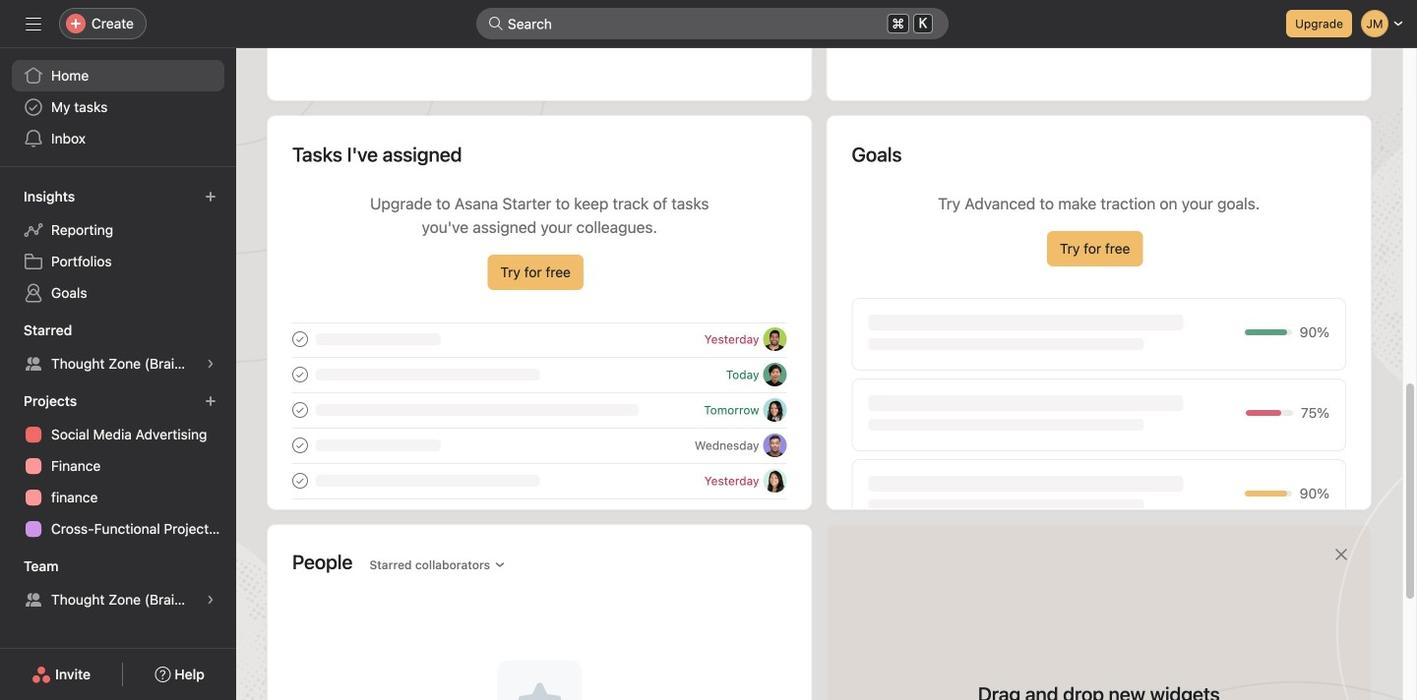 Task type: describe. For each thing, give the bounding box(es) containing it.
new insights image
[[205, 191, 216, 203]]

prominent image
[[488, 16, 504, 31]]

insights element
[[0, 179, 236, 313]]

see details, thought zone (brainstorm space) image for teams "element"
[[205, 594, 216, 606]]

starred element
[[0, 313, 236, 384]]

see details, thought zone (brainstorm space) image for starred element
[[205, 358, 216, 370]]

projects element
[[0, 384, 236, 549]]

dismiss image
[[1333, 547, 1349, 563]]



Task type: vqa. For each thing, say whether or not it's contained in the screenshot.
See details, My workspace icon
no



Task type: locate. For each thing, give the bounding box(es) containing it.
2 see details, thought zone (brainstorm space) image from the top
[[205, 594, 216, 606]]

None field
[[476, 8, 949, 39]]

1 see details, thought zone (brainstorm space) image from the top
[[205, 358, 216, 370]]

Search tasks, projects, and more text field
[[476, 8, 949, 39]]

see details, thought zone (brainstorm space) image inside teams "element"
[[205, 594, 216, 606]]

teams element
[[0, 549, 236, 620]]

see details, thought zone (brainstorm space) image
[[205, 358, 216, 370], [205, 594, 216, 606]]

1 vertical spatial see details, thought zone (brainstorm space) image
[[205, 594, 216, 606]]

see details, thought zone (brainstorm space) image inside starred element
[[205, 358, 216, 370]]

0 vertical spatial see details, thought zone (brainstorm space) image
[[205, 358, 216, 370]]

hide sidebar image
[[26, 16, 41, 31]]

global element
[[0, 48, 236, 166]]

new project or portfolio image
[[205, 396, 216, 407]]



